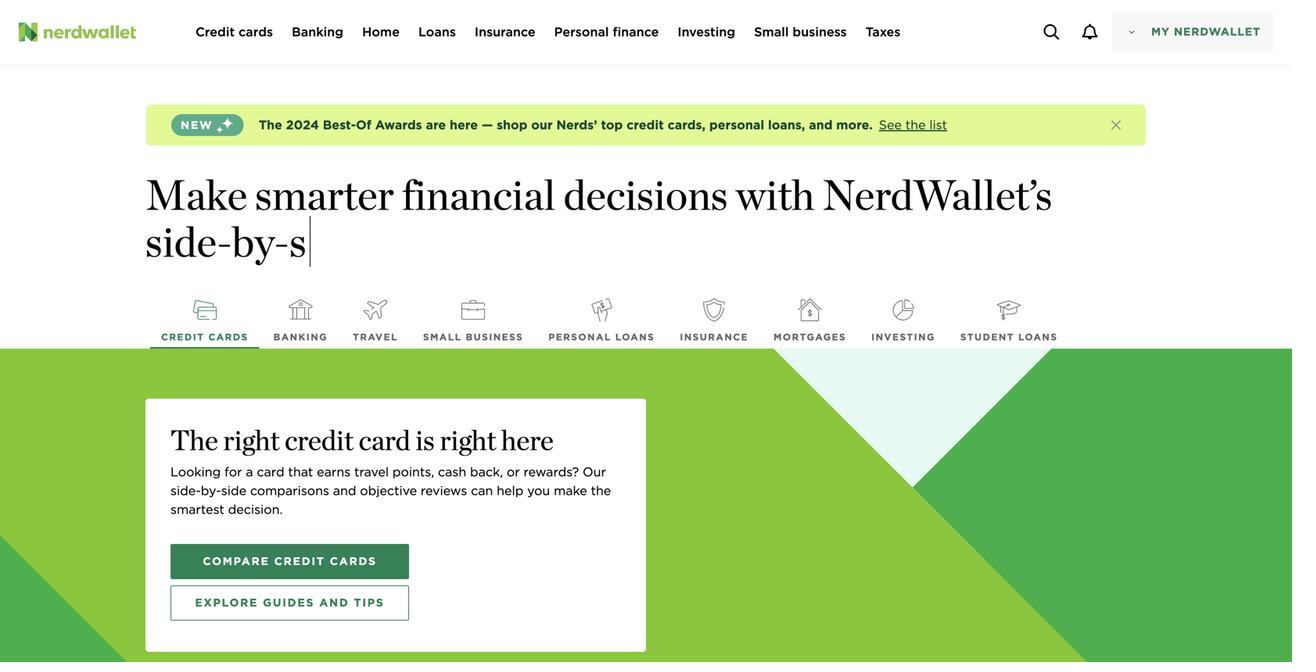 Task type: vqa. For each thing, say whether or not it's contained in the screenshot.
mortgage inside Home loans that match your goals Buying or refinancing a home? Our rate comparisons, mortgage insights, and objective lender reviews can help you make the smartest home- financing decision.
no



Task type: describe. For each thing, give the bounding box(es) containing it.
small business
[[423, 332, 524, 343]]

nerdwallet
[[1175, 25, 1262, 39]]

mortgages button
[[762, 291, 859, 349]]

guides
[[263, 597, 315, 610]]

cards inside compare credit cards link
[[330, 555, 377, 569]]

more.
[[837, 118, 873, 133]]

nerds'
[[557, 118, 598, 133]]

comparisons
[[250, 484, 329, 499]]

banking inside button
[[274, 332, 328, 343]]

nerdwallet's
[[823, 170, 1053, 220]]

or
[[507, 465, 520, 480]]

mortgages
[[774, 332, 847, 343]]

0 horizontal spatial investing button
[[678, 23, 736, 41]]

earns
[[317, 465, 351, 480]]

0 horizontal spatial loans
[[419, 24, 456, 40]]

0 vertical spatial credit cards
[[196, 24, 273, 40]]

new
[[181, 118, 213, 132]]

reviews
[[421, 484, 467, 499]]

—
[[482, 118, 493, 133]]

personal for personal finance
[[555, 24, 609, 40]]

personal loans button
[[536, 291, 668, 349]]

compare credit cards link
[[171, 545, 409, 580]]

shop
[[497, 118, 528, 133]]

side-by-side comparisons element
[[146, 217, 318, 267]]

credit cards inside tab list
[[161, 332, 249, 343]]

insurance inside button
[[680, 332, 749, 343]]

0 vertical spatial card
[[359, 424, 411, 458]]

top
[[601, 118, 623, 133]]

best-
[[323, 118, 356, 133]]

small business
[[755, 24, 847, 40]]

make smarter financial decisions with nerdwallet's
[[146, 170, 1053, 220]]

are
[[426, 118, 446, 133]]

see
[[880, 118, 902, 133]]

my nerdwallet
[[1152, 25, 1262, 39]]

compare
[[203, 555, 270, 569]]

1 horizontal spatial insurance button
[[668, 291, 762, 349]]

1 vertical spatial credit cards button
[[149, 291, 261, 349]]

2 vertical spatial credit
[[274, 555, 325, 569]]

the for 2024
[[259, 118, 282, 133]]

make
[[554, 484, 588, 499]]

of
[[356, 118, 372, 133]]

2 vertical spatial and
[[319, 597, 349, 610]]

can
[[471, 484, 493, 499]]

the 2024 best-of awards are here — shop our nerds' top credit cards, personal loans, and more. see the list
[[259, 118, 948, 133]]

loans for student loans
[[1019, 332, 1058, 343]]

help
[[497, 484, 524, 499]]

travel
[[355, 465, 389, 480]]

business
[[466, 332, 524, 343]]

here for are
[[450, 118, 478, 133]]

tab list containing credit cards
[[149, 291, 1150, 349]]

0 vertical spatial insurance
[[475, 24, 536, 40]]

0 horizontal spatial card
[[257, 465, 285, 480]]

the inside the right credit card is right here looking for a card that earns travel points, cash back, or rewards? our side-by-side comparisons and objective reviews can help you make the smartest decision.
[[591, 484, 611, 499]]

search image
[[1044, 24, 1060, 40]]

0 vertical spatial credit
[[627, 118, 664, 133]]

2024
[[286, 118, 319, 133]]

explore
[[195, 597, 258, 610]]

cards inside tab list
[[209, 332, 249, 343]]

compare credit cards
[[203, 555, 377, 569]]

taxes
[[866, 24, 901, 40]]

1 horizontal spatial the
[[906, 118, 926, 133]]

personal loans
[[549, 332, 655, 343]]

for
[[225, 465, 242, 480]]

0 vertical spatial insurance button
[[475, 23, 536, 41]]

student loans
[[961, 332, 1058, 343]]

credit inside the right credit card is right here looking for a card that earns travel points, cash back, or rewards? our side-by-side comparisons and objective reviews can help you make the smartest decision.
[[285, 424, 354, 458]]

personal finance button
[[555, 23, 659, 41]]

home
[[362, 24, 400, 40]]

tips
[[354, 597, 385, 610]]

looking
[[171, 465, 221, 480]]

objective
[[360, 484, 417, 499]]

cash
[[438, 465, 467, 480]]

by- inside the right credit card is right here looking for a card that earns travel points, cash back, or rewards? our side-by-side comparisons and objective reviews can help you make the smartest decision.
[[201, 484, 221, 499]]

my nerdwallet link
[[1113, 13, 1274, 52]]

0 vertical spatial banking
[[292, 24, 344, 40]]

financial
[[402, 170, 556, 220]]

points,
[[393, 465, 435, 480]]

1 vertical spatial investing button
[[859, 291, 948, 349]]

our
[[583, 465, 607, 480]]

2 right from the left
[[440, 424, 496, 458]]

nerdwallet home page image
[[19, 23, 38, 41]]



Task type: locate. For each thing, give the bounding box(es) containing it.
1 horizontal spatial small
[[755, 24, 789, 40]]

investing
[[678, 24, 736, 40], [872, 332, 936, 343]]

banking left home
[[292, 24, 344, 40]]

0 vertical spatial here
[[450, 118, 478, 133]]

0 vertical spatial the
[[259, 118, 282, 133]]

credit up earns
[[285, 424, 354, 458]]

1 horizontal spatial insurance
[[680, 332, 749, 343]]

0 horizontal spatial insurance button
[[475, 23, 536, 41]]

finance
[[613, 24, 659, 40]]

banking
[[292, 24, 344, 40], [274, 332, 328, 343]]

0 horizontal spatial small
[[423, 332, 462, 343]]

the inside the right credit card is right here looking for a card that earns travel points, cash back, or rewards? our side-by-side comparisons and objective reviews can help you make the smartest decision.
[[171, 424, 218, 458]]

small inside tab list
[[423, 332, 462, 343]]

that
[[288, 465, 313, 480]]

small left business
[[755, 24, 789, 40]]

investing inside tab list
[[872, 332, 936, 343]]

explore guides and tips
[[195, 597, 385, 610]]

1 vertical spatial cards
[[209, 332, 249, 343]]

smarter
[[255, 170, 394, 220]]

personal
[[555, 24, 609, 40], [549, 332, 612, 343]]

1 vertical spatial credit
[[285, 424, 354, 458]]

1 vertical spatial investing
[[872, 332, 936, 343]]

1 horizontal spatial the
[[259, 118, 282, 133]]

2 horizontal spatial loans
[[1019, 332, 1058, 343]]

0 horizontal spatial insurance
[[475, 24, 536, 40]]

the
[[906, 118, 926, 133], [591, 484, 611, 499]]

make
[[146, 170, 247, 220]]

1 vertical spatial insurance button
[[668, 291, 762, 349]]

personal finance
[[555, 24, 659, 40]]

awards
[[375, 118, 422, 133]]

the left list
[[906, 118, 926, 133]]

the
[[259, 118, 282, 133], [171, 424, 218, 458]]

here left —
[[450, 118, 478, 133]]

student
[[961, 332, 1015, 343]]

personal for personal loans
[[549, 332, 612, 343]]

2 vertical spatial cards
[[330, 555, 377, 569]]

right up the cash
[[440, 424, 496, 458]]

1 horizontal spatial loans
[[616, 332, 655, 343]]

small business button
[[411, 291, 536, 349]]

travel
[[353, 332, 398, 343]]

banking button left home button
[[292, 23, 344, 41]]

tab list
[[149, 291, 1150, 349]]

0 vertical spatial banking button
[[292, 23, 344, 41]]

0 vertical spatial credit cards button
[[196, 23, 273, 41]]

1 vertical spatial credit
[[161, 332, 205, 343]]

credit
[[627, 118, 664, 133], [285, 424, 354, 458], [274, 555, 325, 569]]

nerdwallet home page link
[[19, 23, 177, 41]]

1 vertical spatial credit cards
[[161, 332, 249, 343]]

and down earns
[[333, 484, 356, 499]]

credit cards
[[196, 24, 273, 40], [161, 332, 249, 343]]

the right credit card is right here looking for a card that earns travel points, cash back, or rewards? our side-by-side comparisons and objective reviews can help you make the smartest decision.
[[171, 424, 611, 518]]

you
[[528, 484, 550, 499]]

loans for personal loans
[[616, 332, 655, 343]]

credit up explore guides and tips
[[274, 555, 325, 569]]

1 horizontal spatial right
[[440, 424, 496, 458]]

credit right top on the top left of page
[[627, 118, 664, 133]]

a
[[246, 465, 253, 480]]

and inside the right credit card is right here looking for a card that earns travel points, cash back, or rewards? our side-by-side comparisons and objective reviews can help you make the smartest decision.
[[333, 484, 356, 499]]

small left 'business'
[[423, 332, 462, 343]]

search element
[[1033, 13, 1071, 51]]

banking button left travel
[[261, 291, 340, 349]]

0 vertical spatial personal
[[555, 24, 609, 40]]

0 horizontal spatial here
[[450, 118, 478, 133]]

insurance
[[475, 24, 536, 40], [680, 332, 749, 343]]

0 horizontal spatial right
[[223, 424, 280, 458]]

card right a
[[257, 465, 285, 480]]

si
[[290, 217, 318, 267]]

and left more.
[[809, 118, 833, 133]]

1 horizontal spatial investing
[[872, 332, 936, 343]]

0 vertical spatial credit
[[196, 24, 235, 40]]

with
[[736, 170, 815, 220]]

smartest
[[171, 503, 225, 518]]

1 vertical spatial card
[[257, 465, 285, 480]]

our
[[532, 118, 553, 133]]

is
[[416, 424, 435, 458]]

loans
[[419, 24, 456, 40], [616, 332, 655, 343], [1019, 332, 1058, 343]]

personal
[[710, 118, 765, 133]]

by-
[[232, 217, 290, 267], [201, 484, 221, 499]]

insurance button
[[475, 23, 536, 41], [668, 291, 762, 349]]

1 vertical spatial side-
[[171, 484, 201, 499]]

decision.
[[228, 503, 283, 518]]

0 horizontal spatial investing
[[678, 24, 736, 40]]

1 horizontal spatial card
[[359, 424, 411, 458]]

0 horizontal spatial the
[[171, 424, 218, 458]]

0 vertical spatial the
[[906, 118, 926, 133]]

0 vertical spatial cards
[[239, 24, 273, 40]]

the for right
[[171, 424, 218, 458]]

1 vertical spatial insurance
[[680, 332, 749, 343]]

1 vertical spatial banking button
[[261, 291, 340, 349]]

1 vertical spatial small
[[423, 332, 462, 343]]

here for right
[[502, 424, 554, 458]]

here
[[450, 118, 478, 133], [502, 424, 554, 458]]

small for small business
[[423, 332, 462, 343]]

the up looking
[[171, 424, 218, 458]]

loans,
[[769, 118, 806, 133]]

1 vertical spatial by-
[[201, 484, 221, 499]]

right up a
[[223, 424, 280, 458]]

1 right from the left
[[223, 424, 280, 458]]

student loans button
[[948, 291, 1071, 349]]

0 vertical spatial small
[[755, 24, 789, 40]]

home button
[[362, 23, 400, 41]]

and
[[809, 118, 833, 133], [333, 484, 356, 499], [319, 597, 349, 610]]

business
[[793, 24, 847, 40]]

side- inside the right credit card is right here looking for a card that earns travel points, cash back, or rewards? our side-by-side comparisons and objective reviews can help you make the smartest decision.
[[171, 484, 201, 499]]

1 vertical spatial the
[[591, 484, 611, 499]]

1 horizontal spatial by-
[[232, 217, 290, 267]]

1 horizontal spatial investing button
[[859, 291, 948, 349]]

1 vertical spatial the
[[171, 424, 218, 458]]

and left tips
[[319, 597, 349, 610]]

the down our
[[591, 484, 611, 499]]

card
[[359, 424, 411, 458], [257, 465, 285, 480]]

0 vertical spatial and
[[809, 118, 833, 133]]

here inside the right credit card is right here looking for a card that earns travel points, cash back, or rewards? our side-by-side comparisons and objective reviews can help you make the smartest decision.
[[502, 424, 554, 458]]

1 horizontal spatial here
[[502, 424, 554, 458]]

explore guides and tips link
[[171, 586, 409, 621]]

investing button
[[678, 23, 736, 41], [859, 291, 948, 349]]

banking left travel
[[274, 332, 328, 343]]

0 horizontal spatial by-
[[201, 484, 221, 499]]

rewards?
[[524, 465, 579, 480]]

1 vertical spatial personal
[[549, 332, 612, 343]]

decisions
[[564, 170, 728, 220]]

credit cards button
[[196, 23, 273, 41], [149, 291, 261, 349]]

0 vertical spatial by-
[[232, 217, 290, 267]]

cards
[[239, 24, 273, 40], [209, 332, 249, 343], [330, 555, 377, 569]]

list
[[930, 118, 948, 133]]

0 vertical spatial investing button
[[678, 23, 736, 41]]

see the list link
[[880, 118, 948, 133]]

small business button
[[755, 23, 847, 41]]

loans button
[[419, 23, 456, 41]]

cards,
[[668, 118, 706, 133]]

travel button
[[340, 291, 411, 349]]

back,
[[470, 465, 503, 480]]

0 vertical spatial investing
[[678, 24, 736, 40]]

side-
[[146, 217, 232, 267], [171, 484, 201, 499]]

here up or
[[502, 424, 554, 458]]

the left the 2024
[[259, 118, 282, 133]]

0 horizontal spatial the
[[591, 484, 611, 499]]

small
[[755, 24, 789, 40], [423, 332, 462, 343]]

credit inside tab list
[[161, 332, 205, 343]]

0 vertical spatial side-
[[146, 217, 232, 267]]

1 vertical spatial banking
[[274, 332, 328, 343]]

personal inside tab list
[[549, 332, 612, 343]]

right
[[223, 424, 280, 458], [440, 424, 496, 458]]

card up travel
[[359, 424, 411, 458]]

1 vertical spatial here
[[502, 424, 554, 458]]

my
[[1152, 25, 1171, 39]]

side-by-si
[[146, 217, 318, 267]]

1 vertical spatial and
[[333, 484, 356, 499]]

credit
[[196, 24, 235, 40], [161, 332, 205, 343]]

taxes button
[[866, 23, 901, 41]]

small for small business
[[755, 24, 789, 40]]

side
[[221, 484, 247, 499]]



